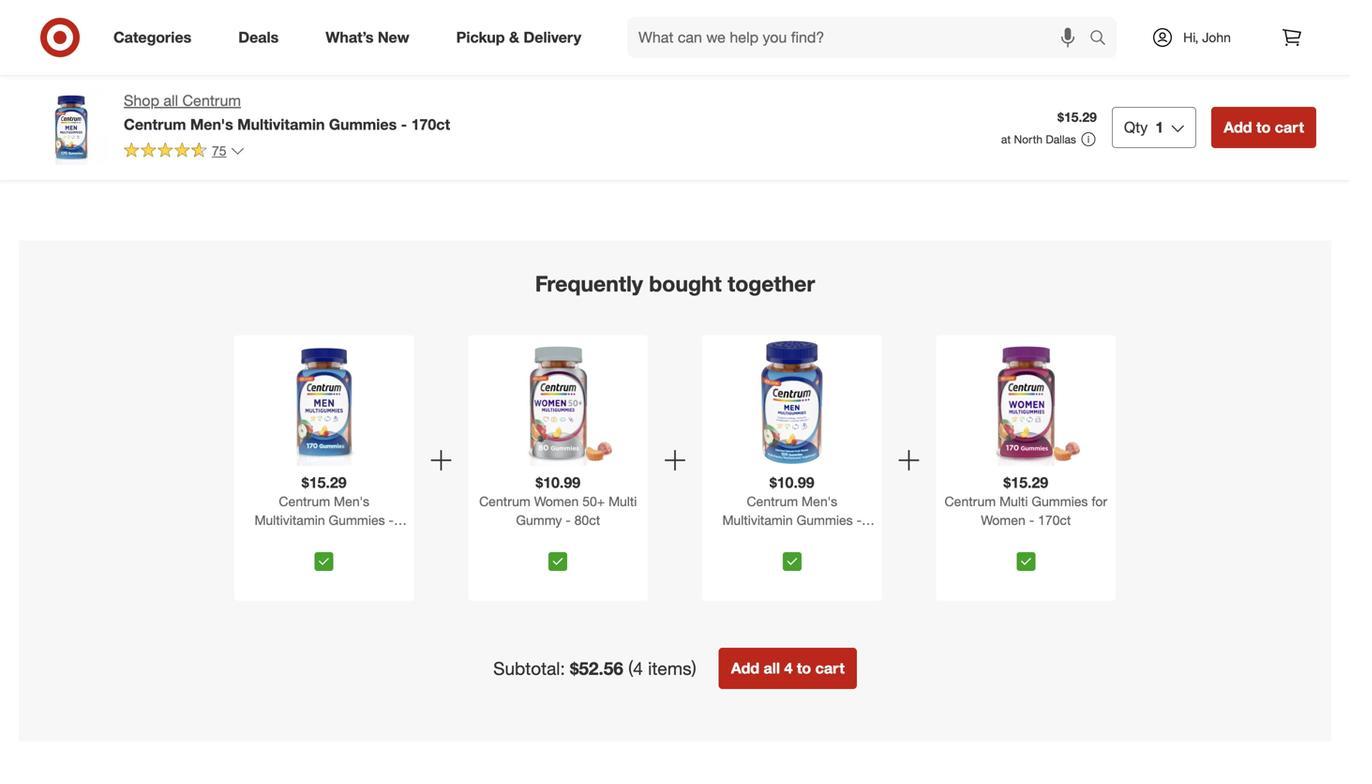 Task type: describe. For each thing, give the bounding box(es) containing it.
multi inside '$10.99 centrum women 50+ multi gummy - 80ct'
[[609, 493, 637, 510]]

subtotal:
[[493, 658, 565, 679]]

qty
[[1124, 118, 1148, 136]]

120ct inside $10.99 centrum men multivitamin / multimineral dietary supplement tablets - 120ct
[[673, 83, 706, 99]]

men inside $10.99 centrum silver men 50+ multivitamin/multimineral supplement tablets - 100ct add to cart
[[1284, 34, 1310, 50]]

all for add
[[764, 659, 780, 677]]

dietary inside $10.99 centrum men multivitamin / multimineral dietary supplement tablets - 120ct
[[619, 67, 661, 83]]

centrum inside '$10.99 - $19.79 centrum silver men 50+ multivitamin dietary supplement tablets'
[[810, 34, 862, 50]]

together
[[728, 271, 815, 297]]

- inside $10.99 centrum women multivitamin/multimineral supplement tablets - 120ct add to cart
[[548, 67, 553, 83]]

$10.99 for $10.99 centrum men multivitamin / multimineral dietary supplement tablets - 120ct
[[619, 17, 658, 34]]

add to cart button for centrum multi gummies for women - 170ct
[[45, 94, 122, 124]]

to inside $10.99 centrum women multivitamin/multimineral supplement tablets - 120ct add to cart
[[461, 102, 471, 116]]

multivitamin inside '$10.99 - $19.79 centrum silver men 50+ multivitamin dietary supplement tablets'
[[810, 50, 881, 67]]

$10.99 centrum women 50+ multi gummy - 80ct
[[479, 474, 637, 528]]

- inside shop all centrum centrum men's multivitamin gummies - 170ct
[[401, 115, 407, 134]]

to down health
[[269, 102, 280, 116]]

$10.99 for $10.99 centrum men's multivitamin gummies - 100ct
[[770, 474, 815, 492]]

items)
[[648, 658, 697, 679]]

frequently bought together
[[535, 271, 815, 297]]

centrum men's multivitamin gummies - 100ct image
[[729, 339, 856, 466]]

men inside $10.99 centrum men multivitamin / multimineral dietary supplement tablets - 120ct
[[674, 34, 700, 50]]

$19.79
[[862, 17, 902, 34]]

& inside $14.99 centrum multi gummies for health & beauty - 100ct
[[297, 50, 306, 67]]

all for shop
[[164, 91, 178, 110]]

tablets inside $10.99 centrum women multivitamin/multimineral supplement tablets - 120ct add to cart
[[503, 67, 544, 83]]

80ct
[[575, 512, 600, 528]]

qty 1
[[1124, 118, 1164, 136]]

75 link
[[124, 141, 245, 163]]

search button
[[1081, 17, 1126, 62]]

add to cart for centrum multi gummies for health & beauty - 100ct
[[245, 102, 305, 116]]

cart inside $10.99 centrum silver men 50+ multivitamin/multimineral supplement tablets - 100ct add to cart
[[1240, 102, 1262, 116]]

at
[[1002, 132, 1011, 146]]

at north dallas
[[1002, 132, 1077, 146]]

$10.99 for $10.99 centrum women multivitamin/multimineral supplement tablets - 120ct add to cart
[[428, 17, 467, 34]]

2 multivitamin/multimineral from the left
[[1193, 50, 1339, 67]]

add to cart button for centrum women multivitamin/multimineral supplement tablets - 120ct
[[428, 94, 505, 124]]

$10.99 for $10.99 centrum women 50+ multi gummy - 80ct
[[536, 474, 581, 492]]

add inside add all 4 to cart button
[[731, 659, 760, 677]]

gummy
[[516, 512, 562, 528]]

50+ inside $10.99 centrum silver men 50+ multivitamin/multimineral supplement tablets - 100ct add to cart
[[1313, 34, 1336, 50]]

50+ inside '$10.99 - $19.79 centrum silver men 50+ multivitamin dietary supplement tablets'
[[931, 34, 953, 50]]

multivitamin inside one a day men's multivitamin gummies - 170ct
[[1002, 64, 1072, 81]]

centrum multi gummies for women - 170ct link
[[940, 492, 1112, 545]]

2 horizontal spatial for
[[1092, 493, 1108, 510]]

tablets inside '$10.99 - $19.79 centrum silver men 50+ multivitamin dietary supplement tablets'
[[886, 67, 927, 83]]

multivitamin inside $10.99 centrum men's multivitamin gummies - 100ct
[[723, 512, 793, 528]]

centrum women 50+ multi gummy - 80ct link
[[472, 492, 644, 545]]

multivitamin inside $10.99 centrum men multivitamin / multimineral dietary supplement tablets - 120ct
[[619, 50, 690, 67]]

add to cart button for one a day men's multivitamin gummies - 170ct
[[1002, 94, 1079, 124]]

4
[[785, 659, 793, 677]]

add down health
[[245, 102, 266, 116]]

$15.29 centrum men's multivitamin gummies - 170ct
[[255, 474, 394, 547]]

supplement inside '$10.99 - $19.79 centrum silver men 50+ multivitamin dietary supplement tablets'
[[810, 67, 882, 83]]

add inside $10.99 centrum silver men 50+ multivitamin/multimineral supplement tablets - 100ct add to cart
[[1201, 102, 1223, 116]]

beauty
[[309, 50, 351, 67]]

- inside $10.99 centrum men multivitamin / multimineral dietary supplement tablets - 120ct
[[664, 83, 669, 99]]

cart inside $10.99 centrum women multivitamin/multimineral supplement tablets - 120ct add to cart
[[475, 102, 496, 116]]

$14.99
[[236, 17, 276, 34]]

bought
[[649, 271, 722, 297]]

centrum inside '$10.99 centrum women 50+ multi gummy - 80ct'
[[479, 493, 531, 510]]

supplement inside $10.99 centrum silver men 50+ multivitamin/multimineral supplement tablets - 100ct add to cart
[[1193, 67, 1265, 83]]

75
[[212, 142, 227, 159]]

silver inside '$10.99 - $19.79 centrum silver men 50+ multivitamin dietary supplement tablets'
[[865, 34, 898, 50]]

centrum multi gummies for women - 170ct image
[[963, 339, 1090, 466]]

centrum men's multivitamin gummies - 100ct link
[[706, 492, 878, 547]]

men's inside $10.99 centrum men's multivitamin gummies - 100ct
[[802, 493, 838, 510]]

cart inside button
[[816, 659, 845, 677]]

deals link
[[222, 17, 302, 58]]

pickup
[[456, 28, 505, 46]]

centrum men's multivitamin gummies - 170ct link
[[238, 492, 410, 547]]

john
[[1203, 29, 1231, 45]]

silver inside $10.99 centrum silver men 50+ multivitamin/multimineral supplement tablets - 100ct add to cart
[[1248, 34, 1280, 50]]

deals
[[238, 28, 279, 46]]

multivitamin inside $15.29 centrum men's multivitamin gummies - 170ct
[[255, 512, 325, 528]]

$10.99 for $10.99 centrum silver men 50+ multivitamin/multimineral supplement tablets - 100ct add to cart
[[1193, 17, 1232, 34]]

shop
[[124, 91, 159, 110]]

to up at north dallas
[[1035, 102, 1045, 116]]

gummies inside one a day men's multivitamin gummies - 170ct
[[1076, 64, 1132, 81]]

1 vertical spatial $15.29 centrum multi gummies for women - 170ct
[[945, 474, 1108, 528]]

0 vertical spatial $15.29 centrum multi gummies for women - 170ct
[[45, 17, 188, 67]]



Task type: vqa. For each thing, say whether or not it's contained in the screenshot.
only at
no



Task type: locate. For each thing, give the bounding box(es) containing it.
add to cart
[[53, 102, 114, 116], [245, 102, 305, 116], [1010, 102, 1070, 116], [1224, 118, 1305, 136]]

1 horizontal spatial all
[[764, 659, 780, 677]]

None checkbox
[[549, 552, 568, 571], [1017, 552, 1036, 571], [549, 552, 568, 571], [1017, 552, 1036, 571]]

add to cart button for centrum silver men 50+ multivitamin/multimineral supplement tablets - 100ct
[[1193, 94, 1270, 124]]

supplement inside $10.99 centrum men multivitamin / multimineral dietary supplement tablets - 120ct
[[665, 67, 736, 83]]

to left "shop" on the left
[[78, 102, 89, 116]]

- inside '$10.99 - $19.79 centrum silver men 50+ multivitamin dietary supplement tablets'
[[853, 17, 859, 34]]

(4
[[629, 658, 643, 679]]

add to cart for one a day men's multivitamin gummies - 170ct
[[1010, 102, 1070, 116]]

all inside shop all centrum centrum men's multivitamin gummies - 170ct
[[164, 91, 178, 110]]

$10.99 inside '$10.99 centrum women 50+ multi gummy - 80ct'
[[536, 474, 581, 492]]

all right "shop" on the left
[[164, 91, 178, 110]]

for inside $14.99 centrum multi gummies for health & beauty - 100ct
[[236, 50, 252, 67]]

2 horizontal spatial men
[[1284, 34, 1310, 50]]

a
[[1030, 48, 1038, 64]]

1
[[1156, 118, 1164, 136]]

170ct
[[121, 50, 155, 67], [1002, 81, 1035, 97], [411, 115, 450, 134], [1038, 512, 1071, 528], [308, 531, 341, 547]]

for for centrum multi gummies for health & beauty - 100ct
[[236, 50, 252, 67]]

1 multivitamin/multimineral from the left
[[428, 50, 574, 67]]

/
[[693, 50, 698, 67]]

for for centrum multi gummies for women - 170ct
[[45, 50, 61, 67]]

all inside button
[[764, 659, 780, 677]]

$15.29 centrum multi gummies for women - 170ct
[[45, 17, 188, 67], [945, 474, 1108, 528]]

4 supplement from the left
[[1193, 67, 1265, 83]]

0 horizontal spatial &
[[297, 50, 306, 67]]

$14.99 centrum multi gummies for health & beauty - 100ct
[[236, 17, 380, 83]]

tablets inside $10.99 centrum men multivitamin / multimineral dietary supplement tablets - 120ct
[[619, 83, 660, 99]]

what's new link
[[310, 17, 433, 58]]

0 horizontal spatial men
[[674, 34, 700, 50]]

-
[[853, 17, 859, 34], [113, 50, 118, 67], [354, 50, 359, 67], [1136, 64, 1141, 81], [548, 67, 553, 83], [1313, 67, 1318, 83], [664, 83, 669, 99], [401, 115, 407, 134], [389, 512, 394, 528], [566, 512, 571, 528], [857, 512, 862, 528], [1030, 512, 1035, 528]]

$15.29 up centrum men's multivitamin gummies - 170ct link
[[302, 474, 347, 492]]

pickup & delivery
[[456, 28, 582, 46]]

0 vertical spatial all
[[164, 91, 178, 110]]

1 horizontal spatial 100ct
[[776, 531, 809, 547]]

north
[[1014, 132, 1043, 146]]

2 horizontal spatial 100ct
[[1193, 83, 1226, 99]]

multivitamin/multimineral down pickup & delivery
[[428, 50, 574, 67]]

to
[[78, 102, 89, 116], [269, 102, 280, 116], [461, 102, 471, 116], [1035, 102, 1045, 116], [1226, 102, 1237, 116], [1257, 118, 1271, 136], [797, 659, 811, 677]]

men's inside $15.29 centrum men's multivitamin gummies - 170ct
[[334, 493, 370, 510]]

2 silver from the left
[[1248, 34, 1280, 50]]

170ct inside one a day men's multivitamin gummies - 170ct
[[1002, 81, 1035, 97]]

dietary left /
[[619, 67, 661, 83]]

$15.29 inside $15.29 centrum men's multivitamin gummies - 170ct
[[302, 474, 347, 492]]

one a day men's multivitamin gummies - 170ct link
[[1002, 0, 1155, 97]]

2 supplement from the left
[[665, 67, 736, 83]]

new
[[378, 28, 410, 46]]

dallas
[[1046, 132, 1077, 146]]

1 men from the left
[[674, 34, 700, 50]]

add left "shop" on the left
[[53, 102, 75, 116]]

hi,
[[1184, 29, 1199, 45]]

centrum inside $10.99 centrum silver men 50+ multivitamin/multimineral supplement tablets - 100ct add to cart
[[1193, 34, 1244, 50]]

add to cart button
[[45, 94, 122, 124], [236, 94, 314, 124], [428, 94, 505, 124], [1002, 94, 1079, 124], [1193, 94, 1270, 124], [1212, 107, 1317, 148]]

$10.99 centrum women multivitamin/multimineral supplement tablets - 120ct add to cart
[[428, 17, 574, 116]]

3 men from the left
[[1284, 34, 1310, 50]]

to down $10.99 centrum silver men 50+ multivitamin/multimineral supplement tablets - 100ct add to cart
[[1257, 118, 1271, 136]]

subtotal: $52.56 (4 items)
[[493, 658, 697, 679]]

image of centrum men's multivitamin gummies - 170ct image
[[34, 90, 109, 165]]

$10.99 centrum silver men 50+ multivitamin/multimineral supplement tablets - 100ct add to cart
[[1193, 17, 1339, 116]]

- inside $10.99 centrum silver men 50+ multivitamin/multimineral supplement tablets - 100ct add to cart
[[1313, 67, 1318, 83]]

$15.29 left categories
[[45, 17, 84, 34]]

to right 4
[[797, 659, 811, 677]]

2 horizontal spatial 50+
[[1313, 34, 1336, 50]]

0 horizontal spatial multivitamin/multimineral
[[428, 50, 574, 67]]

0 horizontal spatial for
[[45, 50, 61, 67]]

delivery
[[524, 28, 582, 46]]

None checkbox
[[315, 552, 334, 571], [783, 552, 802, 571], [315, 552, 334, 571], [783, 552, 802, 571]]

$10.99 inside $10.99 centrum men multivitamin / multimineral dietary supplement tablets - 120ct
[[619, 17, 658, 34]]

women inside '$10.99 centrum women 50+ multi gummy - 80ct'
[[534, 493, 579, 510]]

one a day men's multivitamin gummies - 170ct
[[1002, 48, 1141, 97]]

1 horizontal spatial $15.29 centrum multi gummies for women - 170ct
[[945, 474, 1108, 528]]

1 horizontal spatial 50+
[[931, 34, 953, 50]]

to down pickup
[[461, 102, 471, 116]]

multimineral
[[701, 50, 773, 67]]

$10.99 centrum men multivitamin / multimineral dietary supplement tablets - 120ct
[[619, 17, 773, 99]]

all
[[164, 91, 178, 110], [764, 659, 780, 677]]

multi
[[100, 34, 128, 50], [291, 34, 320, 50], [609, 493, 637, 510], [1000, 493, 1028, 510]]

1 supplement from the left
[[428, 67, 499, 83]]

multivitamin/multimineral
[[428, 50, 574, 67], [1193, 50, 1339, 67]]

all left 4
[[764, 659, 780, 677]]

one
[[1002, 48, 1026, 64]]

multivitamin inside shop all centrum centrum men's multivitamin gummies - 170ct
[[237, 115, 325, 134]]

men's inside shop all centrum centrum men's multivitamin gummies - 170ct
[[190, 115, 233, 134]]

$10.99 inside '$10.99 - $19.79 centrum silver men 50+ multivitamin dietary supplement tablets'
[[810, 17, 850, 34]]

centrum inside $10.99 centrum men multivitamin / multimineral dietary supplement tablets - 120ct
[[619, 34, 670, 50]]

1 vertical spatial all
[[764, 659, 780, 677]]

- inside $15.29 centrum men's multivitamin gummies - 170ct
[[389, 512, 394, 528]]

0 horizontal spatial all
[[164, 91, 178, 110]]

dietary down $19.79
[[884, 50, 926, 67]]

hi, john
[[1184, 29, 1231, 45]]

add down hi, john
[[1201, 102, 1223, 116]]

search
[[1081, 30, 1126, 48]]

pickup & delivery link
[[440, 17, 605, 58]]

gummies
[[132, 34, 188, 50], [323, 34, 380, 50], [1076, 64, 1132, 81], [329, 115, 397, 134], [1032, 493, 1088, 510], [329, 512, 385, 528], [797, 512, 853, 528]]

0 horizontal spatial $15.29 centrum multi gummies for women - 170ct
[[45, 17, 188, 67]]

0 horizontal spatial 100ct
[[236, 67, 269, 83]]

add to cart up at north dallas
[[1010, 102, 1070, 116]]

0 horizontal spatial dietary
[[619, 67, 661, 83]]

dietary
[[884, 50, 926, 67], [619, 67, 661, 83]]

men inside '$10.99 - $19.79 centrum silver men 50+ multivitamin dietary supplement tablets'
[[901, 34, 927, 50]]

120ct down /
[[673, 83, 706, 99]]

120ct inside $10.99 centrum women multivitamin/multimineral supplement tablets - 120ct add to cart
[[428, 83, 461, 99]]

add to cart button for centrum multi gummies for health & beauty - 100ct
[[236, 94, 314, 124]]

$10.99 for $10.99 - $19.79 centrum silver men 50+ multivitamin dietary supplement tablets
[[810, 17, 850, 34]]

gummies inside $15.29 centrum men's multivitamin gummies - 170ct
[[329, 512, 385, 528]]

women inside $10.99 centrum women multivitamin/multimineral supplement tablets - 120ct add to cart
[[483, 34, 527, 50]]

men's
[[1068, 48, 1104, 64], [190, 115, 233, 134], [334, 493, 370, 510], [802, 493, 838, 510]]

supplement inside $10.99 centrum women multivitamin/multimineral supplement tablets - 120ct add to cart
[[428, 67, 499, 83]]

centrum inside $15.29 centrum men's multivitamin gummies - 170ct
[[279, 493, 330, 510]]

100ct for health
[[236, 67, 269, 83]]

gummies inside $14.99 centrum multi gummies for health & beauty - 100ct
[[323, 34, 380, 50]]

$10.99 - $19.79 centrum silver men 50+ multivitamin dietary supplement tablets
[[810, 17, 953, 83]]

men's inside one a day men's multivitamin gummies - 170ct
[[1068, 48, 1104, 64]]

1 horizontal spatial multivitamin/multimineral
[[1193, 50, 1339, 67]]

centrum inside $10.99 centrum women multivitamin/multimineral supplement tablets - 120ct add to cart
[[428, 34, 479, 50]]

what's new
[[326, 28, 410, 46]]

shop all centrum centrum men's multivitamin gummies - 170ct
[[124, 91, 450, 134]]

$15.29
[[45, 17, 84, 34], [1058, 109, 1097, 125], [302, 474, 347, 492], [1004, 474, 1049, 492]]

for
[[45, 50, 61, 67], [236, 50, 252, 67], [1092, 493, 1108, 510]]

50+ inside '$10.99 centrum women 50+ multi gummy - 80ct'
[[583, 493, 605, 510]]

$10.99 centrum men's multivitamin gummies - 100ct
[[723, 474, 862, 547]]

1 horizontal spatial men
[[901, 34, 927, 50]]

& right pickup
[[509, 28, 520, 46]]

- inside '$10.99 centrum women 50+ multi gummy - 80ct'
[[566, 512, 571, 528]]

1 horizontal spatial silver
[[1248, 34, 1280, 50]]

women
[[483, 34, 527, 50], [64, 50, 109, 67], [534, 493, 579, 510], [981, 512, 1026, 528]]

1 horizontal spatial 120ct
[[673, 83, 706, 99]]

gummies inside shop all centrum centrum men's multivitamin gummies - 170ct
[[329, 115, 397, 134]]

$10.99
[[428, 17, 467, 34], [619, 17, 658, 34], [810, 17, 850, 34], [1193, 17, 1232, 34], [536, 474, 581, 492], [770, 474, 815, 492]]

multi inside $14.99 centrum multi gummies for health & beauty - 100ct
[[291, 34, 320, 50]]

- inside $10.99 centrum men's multivitamin gummies - 100ct
[[857, 512, 862, 528]]

categories link
[[98, 17, 215, 58]]

tablets inside $10.99 centrum silver men 50+ multivitamin/multimineral supplement tablets - 100ct add to cart
[[1268, 67, 1310, 83]]

add
[[53, 102, 75, 116], [245, 102, 266, 116], [436, 102, 457, 116], [1010, 102, 1031, 116], [1201, 102, 1223, 116], [1224, 118, 1253, 136], [731, 659, 760, 677]]

add inside $10.99 centrum women multivitamin/multimineral supplement tablets - 120ct add to cart
[[436, 102, 457, 116]]

categories
[[113, 28, 192, 46]]

$15.29 up dallas
[[1058, 109, 1097, 125]]

$10.99 inside $10.99 centrum silver men 50+ multivitamin/multimineral supplement tablets - 100ct add to cart
[[1193, 17, 1232, 34]]

0 vertical spatial &
[[509, 28, 520, 46]]

1 horizontal spatial for
[[236, 50, 252, 67]]

0 horizontal spatial 50+
[[583, 493, 605, 510]]

centrum
[[45, 34, 96, 50], [236, 34, 288, 50], [428, 34, 479, 50], [619, 34, 670, 50], [810, 34, 862, 50], [1193, 34, 1244, 50], [182, 91, 241, 110], [124, 115, 186, 134], [279, 493, 330, 510], [479, 493, 531, 510], [747, 493, 798, 510], [945, 493, 996, 510]]

what's
[[326, 28, 374, 46]]

100ct inside $10.99 centrum men's multivitamin gummies - 100ct
[[776, 531, 809, 547]]

100ct for multivitamin/multimineral
[[1193, 83, 1226, 99]]

centrum men's multivitamin gummies - 170ct image
[[261, 339, 388, 466]]

multivitamin
[[619, 50, 690, 67], [810, 50, 881, 67], [1002, 64, 1072, 81], [237, 115, 325, 134], [255, 512, 325, 528], [723, 512, 793, 528]]

dietary inside '$10.99 - $19.79 centrum silver men 50+ multivitamin dietary supplement tablets'
[[884, 50, 926, 67]]

100ct inside $14.99 centrum multi gummies for health & beauty - 100ct
[[236, 67, 269, 83]]

1 silver from the left
[[865, 34, 898, 50]]

add down pickup
[[436, 102, 457, 116]]

silver
[[865, 34, 898, 50], [1248, 34, 1280, 50]]

1 120ct from the left
[[428, 83, 461, 99]]

- inside $14.99 centrum multi gummies for health & beauty - 100ct
[[354, 50, 359, 67]]

$15.29 up centrum multi gummies for women - 170ct link
[[1004, 474, 1049, 492]]

to inside $10.99 centrum silver men 50+ multivitamin/multimineral supplement tablets - 100ct add to cart
[[1226, 102, 1237, 116]]

add left 4
[[731, 659, 760, 677]]

add to cart down $10.99 centrum silver men 50+ multivitamin/multimineral supplement tablets - 100ct add to cart
[[1224, 118, 1305, 136]]

add to cart left "shop" on the left
[[53, 102, 114, 116]]

$52.56
[[570, 658, 624, 679]]

to inside button
[[797, 659, 811, 677]]

1 horizontal spatial &
[[509, 28, 520, 46]]

add all 4 to cart
[[731, 659, 845, 677]]

health
[[256, 50, 294, 67]]

50+
[[931, 34, 953, 50], [1313, 34, 1336, 50], [583, 493, 605, 510]]

add to cart down health
[[245, 102, 305, 116]]

170ct inside $15.29 centrum men's multivitamin gummies - 170ct
[[308, 531, 341, 547]]

day
[[1042, 48, 1065, 64]]

- inside one a day men's multivitamin gummies - 170ct
[[1136, 64, 1141, 81]]

add all 4 to cart button
[[719, 648, 857, 689]]

centrum inside $14.99 centrum multi gummies for health & beauty - 100ct
[[236, 34, 288, 50]]

& right health
[[297, 50, 306, 67]]

2 men from the left
[[901, 34, 927, 50]]

cart
[[92, 102, 114, 116], [283, 102, 305, 116], [475, 102, 496, 116], [1049, 102, 1070, 116], [1240, 102, 1262, 116], [1275, 118, 1305, 136], [816, 659, 845, 677]]

add down $10.99 centrum silver men 50+ multivitamin/multimineral supplement tablets - 100ct add to cart
[[1224, 118, 1253, 136]]

centrum women 50+ multi gummy - 80ct image
[[495, 339, 622, 466]]

men
[[674, 34, 700, 50], [901, 34, 927, 50], [1284, 34, 1310, 50]]

3 supplement from the left
[[810, 67, 882, 83]]

&
[[509, 28, 520, 46], [297, 50, 306, 67]]

add up north
[[1010, 102, 1031, 116]]

120ct down pickup
[[428, 83, 461, 99]]

0 horizontal spatial 120ct
[[428, 83, 461, 99]]

$10.99 inside $10.99 centrum women multivitamin/multimineral supplement tablets - 120ct add to cart
[[428, 17, 467, 34]]

frequently
[[535, 271, 643, 297]]

$10.99 inside $10.99 centrum men's multivitamin gummies - 100ct
[[770, 474, 815, 492]]

multivitamin/multimineral down john
[[1193, 50, 1339, 67]]

0 horizontal spatial silver
[[865, 34, 898, 50]]

add to cart for centrum multi gummies for women - 170ct
[[53, 102, 114, 116]]

supplement
[[428, 67, 499, 83], [665, 67, 736, 83], [810, 67, 882, 83], [1193, 67, 1265, 83]]

1 vertical spatial &
[[297, 50, 306, 67]]

tablets
[[503, 67, 544, 83], [886, 67, 927, 83], [1268, 67, 1310, 83], [619, 83, 660, 99]]

2 120ct from the left
[[673, 83, 706, 99]]

1 horizontal spatial dietary
[[884, 50, 926, 67]]

centrum inside $10.99 centrum men's multivitamin gummies - 100ct
[[747, 493, 798, 510]]

170ct inside shop all centrum centrum men's multivitamin gummies - 170ct
[[411, 115, 450, 134]]

gummies inside $10.99 centrum men's multivitamin gummies - 100ct
[[797, 512, 853, 528]]

What can we help you find? suggestions appear below search field
[[627, 17, 1095, 58]]

100ct inside $10.99 centrum silver men 50+ multivitamin/multimineral supplement tablets - 100ct add to cart
[[1193, 83, 1226, 99]]

to down john
[[1226, 102, 1237, 116]]

120ct
[[428, 83, 461, 99], [673, 83, 706, 99]]

100ct
[[236, 67, 269, 83], [1193, 83, 1226, 99], [776, 531, 809, 547]]



